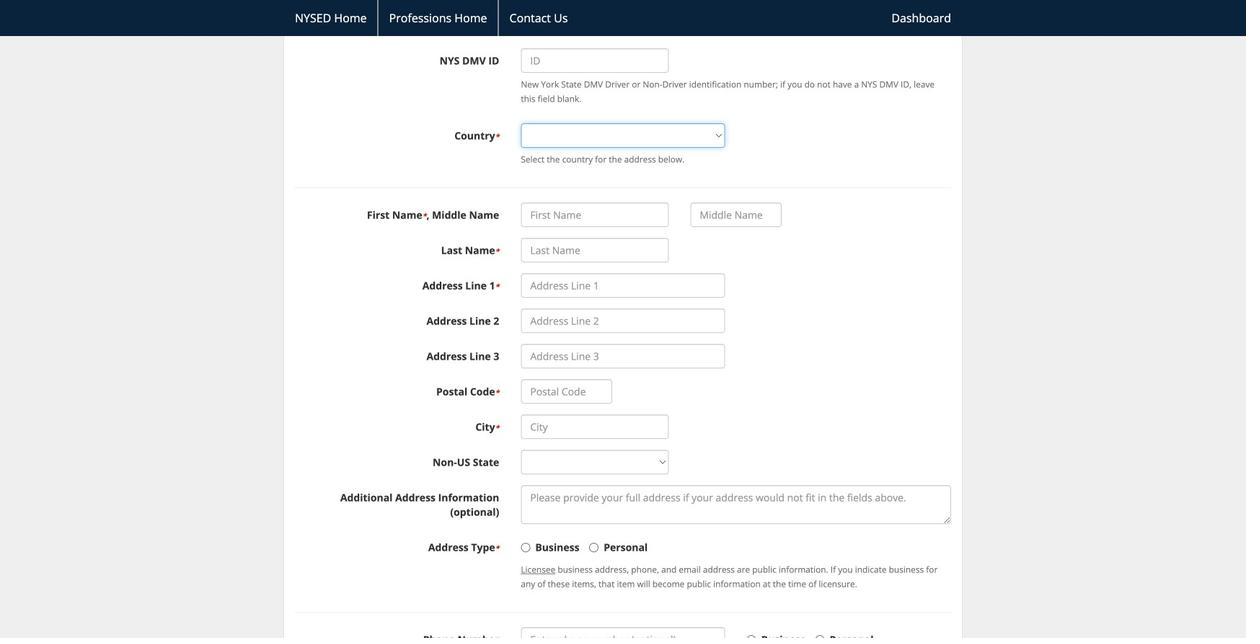 Task type: describe. For each thing, give the bounding box(es) containing it.
Address Line 3 text field
[[521, 344, 726, 369]]

First Name text field
[[521, 203, 669, 227]]

Enter phone number (optional) text field
[[521, 628, 726, 639]]

Last Name text field
[[521, 238, 669, 263]]



Task type: locate. For each thing, give the bounding box(es) containing it.
Address Line 2 text field
[[521, 309, 726, 334]]

ID text field
[[521, 48, 669, 73]]

None radio
[[521, 544, 531, 553], [747, 636, 757, 639], [816, 636, 825, 639], [521, 544, 531, 553], [747, 636, 757, 639], [816, 636, 825, 639]]

None radio
[[590, 544, 599, 553]]

Middle Name text field
[[691, 203, 782, 227]]

MM/DD/YYYY text field
[[521, 0, 669, 12]]

Please provide your full address if your address would not fit in the fields above. text field
[[521, 486, 952, 525]]

Address Line 1 text field
[[521, 274, 726, 298]]

Postal Code text field
[[521, 380, 613, 404]]

City text field
[[521, 415, 669, 440]]



Task type: vqa. For each thing, say whether or not it's contained in the screenshot.
list image
no



